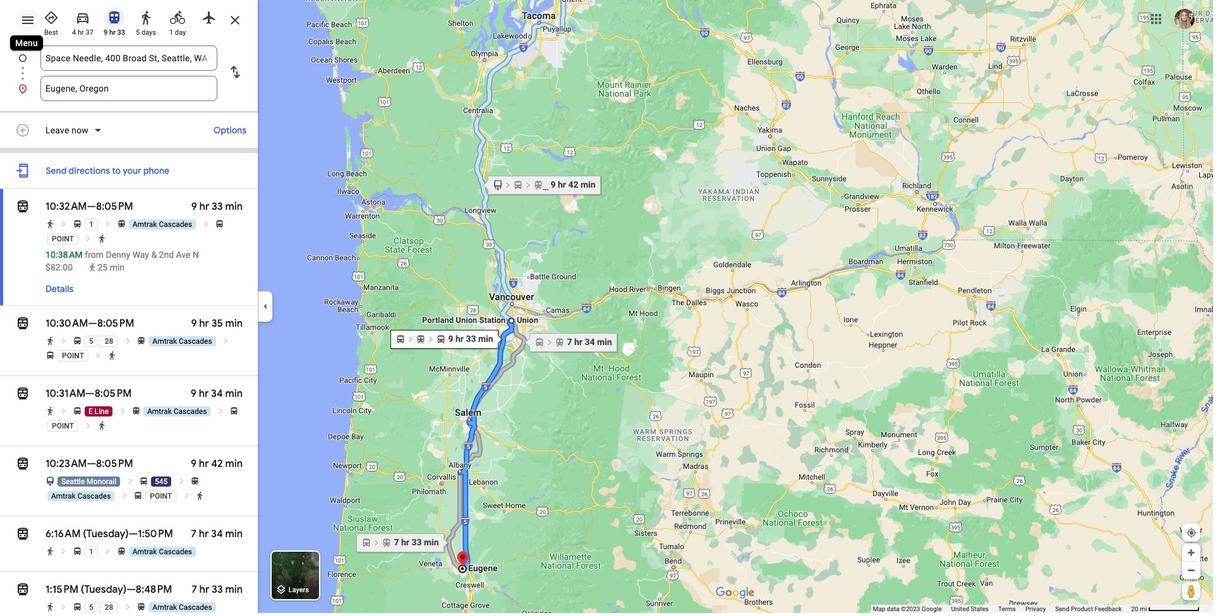 Task type: describe. For each thing, give the bounding box(es) containing it.
your
[[123, 165, 141, 176]]

now
[[72, 125, 89, 135]]

4 hr 37 radio
[[70, 5, 96, 37]]

545
[[155, 477, 168, 486]]

options button
[[207, 119, 253, 142]]

seattle monorail
[[61, 477, 116, 486]]

zoom out image
[[1187, 566, 1197, 575]]

walking image
[[138, 10, 154, 25]]

hr for 9 hr 42 min
[[199, 458, 209, 470]]

hr for 7 hr 34 min
[[199, 528, 209, 541]]

20 mi
[[1132, 606, 1148, 613]]

amtrak cascades for 6:16 am (tuesday) — 1:50 pm
[[133, 548, 192, 556]]

bus image for 1:15 pm (tuesday) — 8:48 pm
[[73, 603, 82, 612]]

, then image right line
[[118, 407, 127, 416]]

8:05 pm for 10:31 am — 8:05 pm
[[95, 388, 132, 400]]

2 list item from the top
[[0, 76, 258, 101]]

terms button
[[999, 605, 1017, 613]]

point for 10:31 am — 8:05 pm
[[52, 422, 74, 431]]

10:31 am
[[46, 388, 85, 400]]

hr for 9 hr 35 min
[[199, 317, 209, 330]]

phone
[[144, 165, 170, 176]]

amtrak for 10:30 am — 8:05 pm
[[153, 337, 177, 346]]

none field the destination eugene, oregon
[[46, 76, 212, 101]]

9 for 9 hr 33
[[104, 28, 108, 37]]

(tuesday) for 6:16 am (tuesday)
[[83, 528, 129, 541]]

hr for 9 hr 33
[[109, 28, 116, 37]]

e line
[[88, 407, 109, 416]]

34 for 9
[[211, 388, 223, 400]]

send directions to your phone
[[46, 165, 170, 176]]

privacy button
[[1026, 605, 1047, 613]]

bus image for 10:23 am — 8:05 pm
[[139, 477, 149, 486]]

28 for (tuesday)
[[105, 603, 113, 612]]

cascades for 9 hr 42 min
[[78, 492, 111, 501]]

25
[[98, 262, 108, 273]]

(tuesday) for 1:15 pm (tuesday)
[[81, 584, 127, 596]]

cascades for 9 hr 35 min
[[179, 337, 212, 346]]

amtrak cascades for 10:31 am — 8:05 pm
[[147, 407, 207, 416]]

hr for 7 hr 33 min
[[200, 584, 209, 596]]

— for 10:23 am
[[87, 458, 96, 470]]

, then image down 6:16 am
[[59, 547, 69, 556]]

line
[[95, 407, 109, 416]]

, then image down 10:31 am
[[59, 407, 69, 416]]

list inside google maps element
[[0, 46, 258, 101]]

— for 10:31 am
[[85, 388, 95, 400]]

, then image down 1:15 pm (tuesday) — 8:48 pm
[[123, 603, 133, 612]]

train image for 1:15 pm (tuesday) — 8:48 pm
[[137, 603, 146, 612]]

send product feedback button
[[1056, 605, 1123, 613]]

train image for 10:31 am — 8:05 pm
[[132, 407, 141, 416]]

33 for 9 hr 33
[[117, 28, 125, 37]]

amtrak for 6:16 am (tuesday) — 1:50 pm
[[133, 548, 157, 556]]

bus image up '1:50 pm' in the bottom left of the page
[[134, 491, 143, 501]]

amtrak cascades for 1:15 pm (tuesday) — 8:48 pm
[[153, 603, 212, 612]]

7 for 7 hr 34 min
[[191, 528, 197, 541]]

amtrak cascades for 10:23 am — 8:05 pm
[[51, 492, 111, 501]]

bus image down 9 hr 34 min
[[230, 407, 239, 416]]

show your location image
[[1187, 527, 1198, 539]]

7 hr 34 min
[[191, 528, 243, 541]]

9 for 9 hr 35 min
[[191, 317, 197, 330]]

 for 10:32 am
[[15, 198, 30, 216]]

details
[[46, 283, 74, 295]]

collapse side panel image
[[259, 300, 273, 314]]

map
[[873, 606, 886, 613]]

privacy
[[1026, 606, 1047, 613]]

leave now button
[[40, 124, 108, 139]]

— for 10:30 am
[[88, 317, 97, 330]]

google account: michelle dermenjian  
(michelle.dermenjian@adept.ai) image
[[1175, 9, 1196, 29]]

, then image down "9 hr 33 min"
[[201, 219, 211, 229]]

bus image down 10:30 am
[[46, 351, 55, 360]]

5 days radio
[[133, 5, 159, 37]]

directions main content
[[0, 0, 258, 613]]

min for 9 hr 35 min
[[225, 317, 243, 330]]

walk image down 10:30 am — 8:05 pm
[[107, 351, 117, 360]]

 for 10:23 am
[[15, 455, 30, 473]]

way
[[133, 250, 149, 260]]

10:30 am — 8:05 pm
[[46, 317, 134, 330]]

9 for 9 hr 33 min
[[191, 200, 197, 213]]

Best radio
[[38, 5, 64, 37]]

monorail
[[87, 477, 116, 486]]

35
[[212, 317, 223, 330]]

6:16 am (tuesday) — 1:50 pm
[[46, 528, 173, 541]]

from
[[85, 250, 104, 260]]

united states button
[[952, 605, 989, 613]]

1:15 pm
[[46, 584, 78, 596]]

point for 10:30 am — 8:05 pm
[[62, 352, 84, 360]]

6:16 am
[[46, 528, 81, 541]]

cascades for 7 hr 33 min
[[179, 603, 212, 612]]

feedback
[[1095, 606, 1123, 613]]

layers
[[289, 586, 309, 595]]

1 day
[[169, 28, 186, 37]]

8:05 pm for 10:23 am — 8:05 pm
[[96, 458, 133, 470]]

cycling image
[[170, 10, 185, 25]]

5 days
[[136, 28, 156, 37]]

hr for 9 hr 33 min
[[200, 200, 209, 213]]

33 for 9 hr 33 min
[[212, 200, 223, 213]]

7 hr 33 min
[[192, 584, 243, 596]]

leave now
[[46, 125, 89, 135]]

united states
[[952, 606, 989, 613]]

show street view coverage image
[[1183, 582, 1201, 601]]

, then image down 10:32 am
[[59, 219, 69, 229]]

driving image
[[75, 10, 90, 25]]

e
[[88, 407, 93, 416]]

©2023
[[902, 606, 921, 613]]

min for 7 hr 33 min
[[225, 584, 243, 596]]

options
[[214, 125, 247, 136]]

9 for 9 hr 34 min
[[191, 388, 197, 400]]

10:30 am
[[46, 317, 88, 330]]

none field starting point space needle, 400 broad st, seattle, wa 98109
[[46, 46, 212, 71]]

day
[[175, 28, 186, 37]]

1 inside option
[[169, 28, 173, 37]]

walk image up from
[[97, 234, 107, 243]]

denny
[[106, 250, 130, 260]]

transit image for 10:32 am
[[15, 198, 30, 216]]

seattle
[[61, 477, 85, 486]]

7 for 7 hr 33 min
[[192, 584, 197, 596]]

5 for —
[[89, 603, 93, 612]]

transit image for 6:16 am (tuesday)
[[15, 525, 30, 543]]

directions
[[69, 165, 110, 176]]

flights image
[[202, 10, 217, 25]]

2nd
[[159, 250, 174, 260]]

1:15 pm (tuesday) — 8:48 pm
[[46, 584, 172, 596]]

bus image down 10:32 am
[[73, 219, 82, 229]]

leave now option
[[46, 124, 91, 137]]

20 mi button
[[1132, 606, 1201, 613]]

5 inside radio
[[136, 28, 140, 37]]

8:05 pm for 10:30 am — 8:05 pm
[[97, 317, 134, 330]]

amtrak for 10:23 am — 8:05 pm
[[51, 492, 76, 501]]

1 for 8:05 pm
[[89, 220, 93, 229]]

send directions to your phone button
[[40, 158, 176, 183]]



Task type: vqa. For each thing, say whether or not it's contained in the screenshot.
the 33 related to 7 hr 33 min
yes



Task type: locate. For each thing, give the bounding box(es) containing it.
cascades down 7 hr 33 min
[[179, 603, 212, 612]]

(tuesday)
[[83, 528, 129, 541], [81, 584, 127, 596]]

1 vertical spatial 33
[[212, 200, 223, 213]]

3  from the top
[[15, 385, 30, 403]]

— for 10:32 am
[[87, 200, 96, 213]]

7
[[191, 528, 197, 541], [192, 584, 197, 596]]

10:38 am from denny way & 2nd ave n $82.00
[[46, 250, 199, 273]]

 for 10:30 am
[[15, 315, 30, 333]]

0 vertical spatial train image
[[117, 219, 126, 229]]

9 for 9 hr 42 min
[[191, 458, 197, 470]]

min for 7 hr 34 min
[[225, 528, 243, 541]]

walk image down 10:30 am
[[46, 336, 55, 346]]

1 left "day"
[[169, 28, 173, 37]]

1 vertical spatial (tuesday)
[[81, 584, 127, 596]]

2 transit image from the top
[[15, 315, 30, 333]]

transit image left 1:15 pm
[[15, 581, 30, 599]]

1 horizontal spatial train image
[[132, 407, 141, 416]]

4 transit image from the top
[[15, 455, 30, 473]]

&
[[151, 250, 157, 260]]

5
[[136, 28, 140, 37], [89, 337, 93, 346], [89, 603, 93, 612]]

train image for 10:23 am — 8:05 pm
[[190, 477, 200, 486]]

walk image down 9 hr 42 min
[[195, 491, 205, 501]]

walk image
[[46, 603, 55, 612]]

point down 545
[[150, 492, 172, 501]]

bus image
[[73, 219, 82, 229], [46, 351, 55, 360], [73, 407, 82, 416], [230, 407, 239, 416]]

amtrak cascades
[[133, 220, 192, 229], [153, 337, 212, 346], [147, 407, 207, 416], [51, 492, 111, 501], [133, 548, 192, 556], [153, 603, 212, 612]]

footer
[[873, 605, 1132, 613]]

list item down starting point space needle, 400 broad st, seattle, wa 98109 field
[[0, 76, 258, 101]]

2 28 from the top
[[105, 603, 113, 612]]

8:05 pm up monorail
[[96, 458, 133, 470]]

bus image
[[215, 219, 224, 229], [73, 336, 82, 346], [139, 477, 149, 486], [134, 491, 143, 501], [73, 547, 82, 556], [73, 603, 82, 612]]

send for send product feedback
[[1056, 606, 1070, 613]]

min for 9 hr 42 min
[[225, 458, 243, 470]]

7 right 8:48 pm
[[192, 584, 197, 596]]

8:05 pm up line
[[95, 388, 132, 400]]

days
[[142, 28, 156, 37]]

4 hr 37
[[72, 28, 93, 37]]

reverse starting point and destination image
[[228, 64, 243, 80]]

1 vertical spatial 28
[[105, 603, 113, 612]]

10:32 am — 8:05 pm
[[46, 200, 133, 213]]

 left 10:32 am
[[15, 198, 30, 216]]

walk image down line
[[97, 421, 107, 431]]

9 hr 35 min
[[191, 317, 243, 330]]

 for 1:15 pm (tuesday)
[[15, 581, 30, 599]]

amtrak cascades for 10:30 am — 8:05 pm
[[153, 337, 212, 346]]

to
[[112, 165, 121, 176]]

1 transit image from the top
[[15, 198, 30, 216]]

0 vertical spatial (tuesday)
[[83, 528, 129, 541]]

0 vertical spatial send
[[46, 165, 67, 176]]

walk image
[[46, 219, 55, 229], [97, 234, 107, 243], [46, 336, 55, 346], [107, 351, 117, 360], [46, 407, 55, 416], [97, 421, 107, 431], [195, 491, 205, 501], [46, 547, 55, 556]]

Destination Eugene, Oregon field
[[46, 81, 212, 96]]

cascades down seattle monorail
[[78, 492, 111, 501]]

(tuesday) right 6:16 am
[[83, 528, 129, 541]]

train image right line
[[132, 407, 141, 416]]

bus image down "9 hr 33 min"
[[215, 219, 224, 229]]

bus image for 6:16 am (tuesday) — 1:50 pm
[[73, 547, 82, 556]]

28 down 1:15 pm (tuesday) — 8:48 pm
[[105, 603, 113, 612]]

train image up denny
[[117, 219, 126, 229]]

mi
[[1141, 606, 1148, 613]]

bus image down 10:30 am
[[73, 336, 82, 346]]

hr inside radio
[[78, 28, 84, 37]]

2 vertical spatial transit image
[[15, 581, 30, 599]]

2 vertical spatial 33
[[212, 584, 223, 596]]

amtrak cascades for 10:32 am — 8:05 pm
[[133, 220, 192, 229]]

transit image left the 10:23 am
[[15, 455, 30, 473]]

send left directions at top left
[[46, 165, 67, 176]]

send inside 'directions' main content
[[46, 165, 67, 176]]

amtrak for 10:31 am — 8:05 pm
[[147, 407, 172, 416]]

send product feedback
[[1056, 606, 1123, 613]]

amtrak
[[133, 220, 157, 229], [153, 337, 177, 346], [147, 407, 172, 416], [51, 492, 76, 501], [133, 548, 157, 556], [153, 603, 177, 612]]

ave
[[176, 250, 191, 260]]

 for 6:16 am (tuesday)
[[15, 525, 30, 543]]

amtrak cascades down 9 hr 34 min
[[147, 407, 207, 416]]

transit image left 10:31 am
[[15, 385, 30, 403]]

9 hr 33
[[104, 28, 125, 37]]

1 for —
[[89, 548, 93, 556]]

5 for 8:05 pm
[[89, 337, 93, 346]]

33
[[117, 28, 125, 37], [212, 200, 223, 213], [212, 584, 223, 596]]

best travel modes image
[[44, 10, 59, 25]]

cascades down '1:50 pm' in the bottom left of the page
[[159, 548, 192, 556]]

monorail image
[[46, 477, 55, 486]]

list item down 9 hr 33
[[0, 46, 258, 86]]

cascades for 9 hr 34 min
[[174, 407, 207, 416]]

28 for —
[[105, 337, 113, 346]]

1 down 10:32 am — 8:05 pm
[[89, 220, 93, 229]]

10:38 am
[[46, 250, 83, 260]]

best
[[44, 28, 58, 37]]

9 hr 33 min
[[191, 200, 243, 213]]

none field down starting point space needle, 400 broad st, seattle, wa 98109 field
[[46, 76, 212, 101]]

2 vertical spatial 5
[[89, 603, 93, 612]]

amtrak cascades down '1:50 pm' in the bottom left of the page
[[133, 548, 192, 556]]

train image for 6:16 am (tuesday) — 1:50 pm
[[117, 547, 126, 556]]

transit image
[[15, 198, 30, 216], [15, 315, 30, 333], [15, 385, 30, 403], [15, 455, 30, 473]]

hr inside option
[[109, 28, 116, 37]]

9 inside option
[[104, 28, 108, 37]]

terms
[[999, 606, 1017, 613]]

amtrak for 10:32 am — 8:05 pm
[[133, 220, 157, 229]]

google maps element
[[0, 0, 1214, 613]]

send left product
[[1056, 606, 1070, 613]]

amtrak for 1:15 pm (tuesday) — 8:48 pm
[[153, 603, 177, 612]]

0 vertical spatial 7
[[191, 528, 197, 541]]

4  from the top
[[15, 455, 30, 473]]

10:23 am
[[46, 458, 87, 470]]

train image
[[137, 336, 146, 346], [190, 477, 200, 486], [117, 547, 126, 556], [137, 603, 146, 612]]

1 horizontal spatial send
[[1056, 606, 1070, 613]]

hr for 9 hr 34 min
[[199, 388, 209, 400]]

transit image up 9 hr 33
[[107, 10, 122, 25]]

1 vertical spatial 5
[[89, 337, 93, 346]]

united
[[952, 606, 970, 613]]

5 down 1:15 pm (tuesday) — 8:48 pm
[[89, 603, 93, 612]]

bus image left 545
[[139, 477, 149, 486]]

9
[[104, 28, 108, 37], [191, 200, 197, 213], [191, 317, 197, 330], [191, 388, 197, 400], [191, 458, 197, 470]]

1 down 6:16 am (tuesday) — 1:50 pm
[[89, 548, 93, 556]]

transit image left 6:16 am
[[15, 525, 30, 543]]

point
[[52, 235, 74, 243], [62, 352, 84, 360], [52, 422, 74, 431], [150, 492, 172, 501]]

transit image for 10:31 am
[[15, 385, 30, 403]]

10:23 am — 8:05 pm
[[46, 458, 133, 470]]

none field down 9 hr 33
[[46, 46, 212, 71]]

34 for 7
[[211, 528, 223, 541]]

1 vertical spatial 1
[[89, 220, 93, 229]]

min for 9 hr 34 min
[[225, 388, 243, 400]]

 left 10:30 am
[[15, 315, 30, 333]]

33 for 7 hr 33 min
[[212, 584, 223, 596]]

2 none field from the top
[[46, 76, 212, 101]]

7 right '1:50 pm' in the bottom left of the page
[[191, 528, 197, 541]]

None radio
[[196, 5, 223, 28]]

0 horizontal spatial train image
[[117, 219, 126, 229]]

, then image
[[103, 219, 113, 229], [84, 234, 93, 243], [59, 336, 69, 346], [123, 336, 133, 346], [94, 351, 103, 360], [216, 407, 226, 416], [84, 421, 93, 431], [126, 477, 135, 486], [182, 491, 191, 501], [103, 547, 113, 556], [59, 603, 69, 612]]

cascades
[[159, 220, 192, 229], [179, 337, 212, 346], [174, 407, 207, 416], [78, 492, 111, 501], [159, 548, 192, 556], [179, 603, 212, 612]]

9 hr 34 min
[[191, 388, 243, 400]]

bus image left e
[[73, 407, 82, 416]]

0 vertical spatial 34
[[211, 388, 223, 400]]

point up 10:38 am
[[52, 235, 74, 243]]

—
[[87, 200, 96, 213], [88, 317, 97, 330], [85, 388, 95, 400], [87, 458, 96, 470], [129, 528, 138, 541], [127, 584, 136, 596]]

34
[[211, 388, 223, 400], [211, 528, 223, 541]]

data
[[888, 606, 900, 613]]

10:32 am
[[46, 200, 87, 213]]

amtrak cascades up 2nd
[[133, 220, 192, 229]]

list item
[[0, 46, 258, 86], [0, 76, 258, 101]]

8:05 pm down to
[[96, 200, 133, 213]]

0 vertical spatial 1
[[169, 28, 173, 37]]

8:05 pm
[[96, 200, 133, 213], [97, 317, 134, 330], [95, 388, 132, 400], [96, 458, 133, 470]]

amtrak cascades down 8:48 pm
[[153, 603, 212, 612]]

train image for 10:30 am — 8:05 pm
[[137, 336, 146, 346]]

0 vertical spatial transit image
[[107, 10, 122, 25]]

28
[[105, 337, 113, 346], [105, 603, 113, 612]]

bus image down 1:15 pm
[[73, 603, 82, 612]]

1 none field from the top
[[46, 46, 212, 71]]

send for send directions to your phone
[[46, 165, 67, 176]]

0 vertical spatial none field
[[46, 46, 212, 71]]

cascades down the 9 hr 35 min
[[179, 337, 212, 346]]

0 horizontal spatial send
[[46, 165, 67, 176]]

5 down 10:30 am — 8:05 pm
[[89, 337, 93, 346]]

5 left days
[[136, 28, 140, 37]]

1 vertical spatial train image
[[132, 407, 141, 416]]

1 vertical spatial transit image
[[15, 525, 30, 543]]

1
[[169, 28, 173, 37], [89, 220, 93, 229], [89, 548, 93, 556]]

2  from the top
[[15, 315, 30, 333]]

min for 9 hr 33 min
[[225, 200, 243, 213]]

bus image for 10:30 am — 8:05 pm
[[73, 336, 82, 346]]

cascades down 9 hr 34 min
[[174, 407, 207, 416]]

4
[[72, 28, 76, 37]]

cascades up ave
[[159, 220, 192, 229]]

3 transit image from the top
[[15, 385, 30, 403]]

states
[[971, 606, 989, 613]]

zoom in image
[[1187, 548, 1197, 558]]

, then image up 6:16 am (tuesday) — 1:50 pm
[[120, 491, 129, 501]]

37
[[86, 28, 93, 37]]

25 min
[[98, 262, 125, 273]]

transit image inside the 9 hr 33 option
[[107, 10, 122, 25]]

walk image down 10:32 am
[[46, 219, 55, 229]]

1 vertical spatial 7
[[192, 584, 197, 596]]

, then image right 545
[[177, 477, 186, 486]]

details button
[[39, 278, 80, 300]]

0 vertical spatial 5
[[136, 28, 140, 37]]

1 vertical spatial send
[[1056, 606, 1070, 613]]

point down 10:31 am
[[52, 422, 74, 431]]

bus image down 6:16 am
[[73, 547, 82, 556]]

point for 10:32 am — 8:05 pm
[[52, 235, 74, 243]]

footer containing map data ©2023 google
[[873, 605, 1132, 613]]

$82.00
[[46, 262, 73, 273]]

footer inside google maps element
[[873, 605, 1132, 613]]

8:05 pm for 10:32 am — 8:05 pm
[[96, 200, 133, 213]]

amtrak cascades down the 9 hr 35 min
[[153, 337, 212, 346]]

9 hr 33 radio
[[101, 5, 128, 37]]

google
[[922, 606, 942, 613]]

hr
[[78, 28, 84, 37], [109, 28, 116, 37], [200, 200, 209, 213], [199, 317, 209, 330], [199, 388, 209, 400], [199, 458, 209, 470], [199, 528, 209, 541], [200, 584, 209, 596]]

cascades for 9 hr 33 min
[[159, 220, 192, 229]]

point for 10:23 am — 8:05 pm
[[150, 492, 172, 501]]

map data ©2023 google
[[873, 606, 942, 613]]

33 inside option
[[117, 28, 125, 37]]

(tuesday) right 1:15 pm
[[81, 584, 127, 596]]

hr for 4 hr 37
[[78, 28, 84, 37]]

walk image down 10:31 am
[[46, 407, 55, 416]]

1:50 pm
[[138, 528, 173, 541]]

point down 10:30 am
[[62, 352, 84, 360]]

, then image
[[59, 219, 69, 229], [201, 219, 211, 229], [221, 336, 231, 346], [59, 407, 69, 416], [118, 407, 127, 416], [177, 477, 186, 486], [120, 491, 129, 501], [59, 547, 69, 556], [123, 603, 133, 612]]

transit image for 10:30 am
[[15, 315, 30, 333]]

6  from the top
[[15, 581, 30, 599]]

train image
[[117, 219, 126, 229], [132, 407, 141, 416]]


[[15, 198, 30, 216], [15, 315, 30, 333], [15, 385, 30, 403], [15, 455, 30, 473], [15, 525, 30, 543], [15, 581, 30, 599]]

Starting point Space Needle, 400 Broad St, Seattle, WA 98109 field
[[46, 51, 212, 66]]

1 vertical spatial 34
[[211, 528, 223, 541]]

8:48 pm
[[136, 584, 172, 596]]

8:05 pm right 10:30 am
[[97, 317, 134, 330]]

 left the 10:23 am
[[15, 455, 30, 473]]

transit image for 1:15 pm (tuesday)
[[15, 581, 30, 599]]

transit image for 10:23 am
[[15, 455, 30, 473]]

1 day radio
[[164, 5, 191, 37]]

transit image left 10:30 am
[[15, 315, 30, 333]]

20
[[1132, 606, 1139, 613]]

n
[[193, 250, 199, 260]]

leave
[[46, 125, 69, 135]]

 left 6:16 am
[[15, 525, 30, 543]]

walk image down 6:16 am
[[46, 547, 55, 556]]

1 28 from the top
[[105, 337, 113, 346]]

2 34 from the top
[[211, 528, 223, 541]]

 left 10:31 am
[[15, 385, 30, 403]]

 for 10:31 am
[[15, 385, 30, 403]]

amtrak cascades down seattle monorail
[[51, 492, 111, 501]]

transit image left 10:32 am
[[15, 198, 30, 216]]

close directions image
[[228, 13, 243, 28]]

send
[[46, 165, 67, 176], [1056, 606, 1070, 613]]

9 hr 42 min
[[191, 458, 243, 470]]

0 vertical spatial 33
[[117, 28, 125, 37]]

1 vertical spatial none field
[[46, 76, 212, 101]]

list
[[0, 46, 258, 101]]

1  from the top
[[15, 198, 30, 216]]

cascades for 7 hr 34 min
[[159, 548, 192, 556]]

5  from the top
[[15, 525, 30, 543]]

None field
[[46, 46, 212, 71], [46, 76, 212, 101]]

, then image down the "35"
[[221, 336, 231, 346]]

1 34 from the top
[[211, 388, 223, 400]]

0 vertical spatial 28
[[105, 337, 113, 346]]

transit image
[[107, 10, 122, 25], [15, 525, 30, 543], [15, 581, 30, 599]]

2 vertical spatial 1
[[89, 548, 93, 556]]

42
[[211, 458, 223, 470]]

min
[[225, 200, 243, 213], [110, 262, 125, 273], [225, 317, 243, 330], [225, 388, 243, 400], [225, 458, 243, 470], [225, 528, 243, 541], [225, 584, 243, 596]]

 left 1:15 pm
[[15, 581, 30, 599]]

train image for 10:32 am — 8:05 pm
[[117, 219, 126, 229]]

product
[[1072, 606, 1094, 613]]

walking image
[[88, 263, 97, 272]]

10:31 am — 8:05 pm
[[46, 388, 132, 400]]

1 list item from the top
[[0, 46, 258, 86]]

28 down 10:30 am — 8:05 pm
[[105, 337, 113, 346]]



